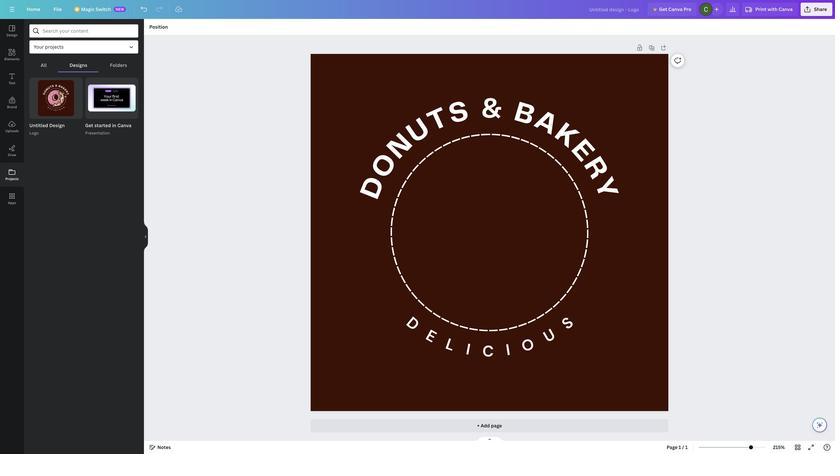 Task type: describe. For each thing, give the bounding box(es) containing it.
designs
[[69, 62, 87, 68]]

logo
[[29, 130, 39, 136]]

folders button
[[99, 59, 138, 72]]

design inside untitled design logo
[[49, 122, 65, 129]]

2 horizontal spatial 1
[[685, 445, 688, 451]]

in
[[112, 122, 116, 129]]

share
[[814, 6, 827, 12]]

new
[[116, 7, 124, 12]]

print
[[755, 6, 767, 12]]

r
[[579, 153, 612, 184]]

Search your content search field
[[43, 25, 134, 37]]

print with canva button
[[742, 3, 798, 16]]

1 horizontal spatial 1
[[679, 445, 681, 451]]

designs button
[[58, 59, 99, 72]]

with
[[768, 6, 778, 12]]

print with canva
[[755, 6, 793, 12]]

folders
[[110, 62, 127, 68]]

untitled design logo
[[29, 122, 65, 136]]

apps button
[[0, 187, 24, 211]]

home link
[[21, 3, 46, 16]]

all
[[41, 62, 47, 68]]

1 horizontal spatial e
[[566, 136, 599, 167]]

27
[[131, 112, 135, 117]]

elements
[[4, 57, 20, 61]]

notes button
[[147, 443, 174, 453]]

Design title text field
[[584, 3, 645, 16]]

c
[[482, 342, 494, 362]]

position button
[[147, 22, 171, 32]]

1 of 27 group
[[85, 78, 138, 119]]

brand button
[[0, 91, 24, 115]]

e inside "d e l"
[[422, 326, 440, 348]]

your
[[34, 44, 44, 50]]

+
[[477, 423, 480, 429]]

magic
[[81, 6, 95, 12]]

design inside button
[[6, 33, 18, 37]]

text
[[9, 81, 15, 85]]

elements button
[[0, 43, 24, 67]]

&
[[481, 96, 503, 124]]

Select ownership filter button
[[29, 40, 138, 54]]

of
[[127, 112, 130, 117]]

get started in canva group
[[85, 78, 138, 137]]

get for get canva pro
[[659, 6, 667, 12]]

page 1 / 1
[[667, 445, 688, 451]]

share button
[[801, 3, 832, 16]]

get canva pro
[[659, 6, 691, 12]]

page
[[667, 445, 678, 451]]

your projects
[[34, 44, 64, 50]]

0 vertical spatial s
[[446, 98, 472, 129]]

n
[[383, 130, 418, 164]]

+ add page
[[477, 423, 502, 429]]

k
[[550, 119, 583, 153]]

side panel tab list
[[0, 19, 24, 211]]

apps
[[8, 201, 16, 205]]

canva inside get started in canva presentation
[[117, 122, 132, 129]]

projects
[[45, 44, 64, 50]]

show pages image
[[474, 437, 506, 442]]

file
[[54, 6, 62, 12]]

draw button
[[0, 139, 24, 163]]

get started in canva presentation
[[85, 122, 132, 136]]

started
[[94, 122, 111, 129]]



Task type: vqa. For each thing, say whether or not it's contained in the screenshot.
Canva to the middle
yes



Task type: locate. For each thing, give the bounding box(es) containing it.
0 horizontal spatial e
[[422, 326, 440, 348]]

0 horizontal spatial s
[[446, 98, 472, 129]]

design button
[[0, 19, 24, 43]]

1 horizontal spatial s
[[557, 313, 577, 334]]

brand
[[7, 105, 17, 109]]

o u s
[[519, 313, 577, 357]]

0 horizontal spatial canva
[[117, 122, 132, 129]]

1 horizontal spatial u
[[540, 325, 559, 348]]

notes
[[157, 445, 171, 451]]

1 left of on the top of the page
[[124, 112, 126, 117]]

1 of 27
[[124, 112, 135, 117]]

0 horizontal spatial i
[[464, 340, 472, 360]]

+ add page button
[[311, 420, 668, 433]]

d for d
[[357, 174, 390, 203]]

get inside get started in canva presentation
[[85, 122, 93, 129]]

get up presentation
[[85, 122, 93, 129]]

get
[[659, 6, 667, 12], [85, 122, 93, 129]]

d inside "d e l"
[[402, 313, 423, 336]]

a
[[530, 106, 562, 141]]

canva assistant image
[[816, 422, 824, 430]]

home
[[27, 6, 40, 12]]

d for d e l
[[402, 313, 423, 336]]

o for o u s
[[519, 334, 536, 357]]

0 vertical spatial design
[[6, 33, 18, 37]]

position
[[149, 24, 168, 30]]

u
[[403, 115, 435, 149], [540, 325, 559, 348]]

untitled design group
[[29, 78, 83, 137]]

1 vertical spatial d
[[402, 313, 423, 336]]

0 vertical spatial d
[[357, 174, 390, 203]]

1 horizontal spatial design
[[49, 122, 65, 129]]

1 horizontal spatial o
[[519, 334, 536, 357]]

uploads
[[5, 129, 19, 133]]

canva left pro
[[668, 6, 683, 12]]

hide image
[[144, 221, 148, 253]]

1 left /
[[679, 445, 681, 451]]

design up elements button on the left
[[6, 33, 18, 37]]

b
[[511, 99, 538, 131]]

canva right with
[[779, 6, 793, 12]]

y
[[589, 175, 622, 203]]

o inside o u s
[[519, 334, 536, 357]]

projects
[[5, 177, 19, 181]]

i right l
[[464, 340, 472, 360]]

e
[[566, 136, 599, 167], [422, 326, 440, 348]]

get left pro
[[659, 6, 667, 12]]

1 horizontal spatial get
[[659, 6, 667, 12]]

1 vertical spatial e
[[422, 326, 440, 348]]

/
[[682, 445, 684, 451]]

canva right in
[[117, 122, 132, 129]]

0 horizontal spatial design
[[6, 33, 18, 37]]

t
[[424, 105, 453, 137]]

1 vertical spatial s
[[557, 313, 577, 334]]

all button
[[29, 59, 58, 72]]

i
[[464, 340, 472, 360], [504, 340, 511, 361]]

magic switch
[[81, 6, 111, 12]]

u inside o u s
[[540, 325, 559, 348]]

projects button
[[0, 163, 24, 187]]

design right 'untitled'
[[49, 122, 65, 129]]

get for get started in canva presentation
[[85, 122, 93, 129]]

1 vertical spatial design
[[49, 122, 65, 129]]

0 vertical spatial u
[[403, 115, 435, 149]]

pro
[[684, 6, 691, 12]]

0 vertical spatial get
[[659, 6, 667, 12]]

s inside o u s
[[557, 313, 577, 334]]

canva inside button
[[668, 6, 683, 12]]

uploads button
[[0, 115, 24, 139]]

get canva pro button
[[648, 3, 697, 16]]

group
[[29, 78, 83, 119]]

0 horizontal spatial o
[[368, 150, 403, 183]]

0 horizontal spatial get
[[85, 122, 93, 129]]

1 inside the 1 of 27 group
[[124, 112, 126, 117]]

untitled
[[29, 122, 48, 129]]

215% button
[[768, 443, 790, 453]]

1 vertical spatial o
[[519, 334, 536, 357]]

1 right /
[[685, 445, 688, 451]]

s
[[446, 98, 472, 129], [557, 313, 577, 334]]

presentation
[[85, 130, 110, 136]]

canva
[[668, 6, 683, 12], [779, 6, 793, 12], [117, 122, 132, 129]]

1 vertical spatial u
[[540, 325, 559, 348]]

get inside get canva pro button
[[659, 6, 667, 12]]

l
[[443, 334, 457, 356]]

215%
[[773, 445, 785, 451]]

file button
[[48, 3, 67, 16]]

1 vertical spatial get
[[85, 122, 93, 129]]

1 horizontal spatial i
[[504, 340, 511, 361]]

main menu bar
[[0, 0, 835, 19]]

2 horizontal spatial canva
[[779, 6, 793, 12]]

0 vertical spatial o
[[368, 150, 403, 183]]

o
[[368, 150, 403, 183], [519, 334, 536, 357]]

1 horizontal spatial d
[[402, 313, 423, 336]]

draw
[[8, 153, 16, 157]]

design
[[6, 33, 18, 37], [49, 122, 65, 129]]

o for o
[[368, 150, 403, 183]]

0 vertical spatial e
[[566, 136, 599, 167]]

1 horizontal spatial canva
[[668, 6, 683, 12]]

switch
[[96, 6, 111, 12]]

canva inside 'dropdown button'
[[779, 6, 793, 12]]

0 horizontal spatial d
[[357, 174, 390, 203]]

page
[[491, 423, 502, 429]]

0 horizontal spatial 1
[[124, 112, 126, 117]]

d
[[357, 174, 390, 203], [402, 313, 423, 336]]

1
[[124, 112, 126, 117], [679, 445, 681, 451], [685, 445, 688, 451]]

d e l
[[402, 313, 457, 356]]

add
[[481, 423, 490, 429]]

text button
[[0, 67, 24, 91]]

i right the c
[[504, 340, 511, 361]]

0 horizontal spatial u
[[403, 115, 435, 149]]



